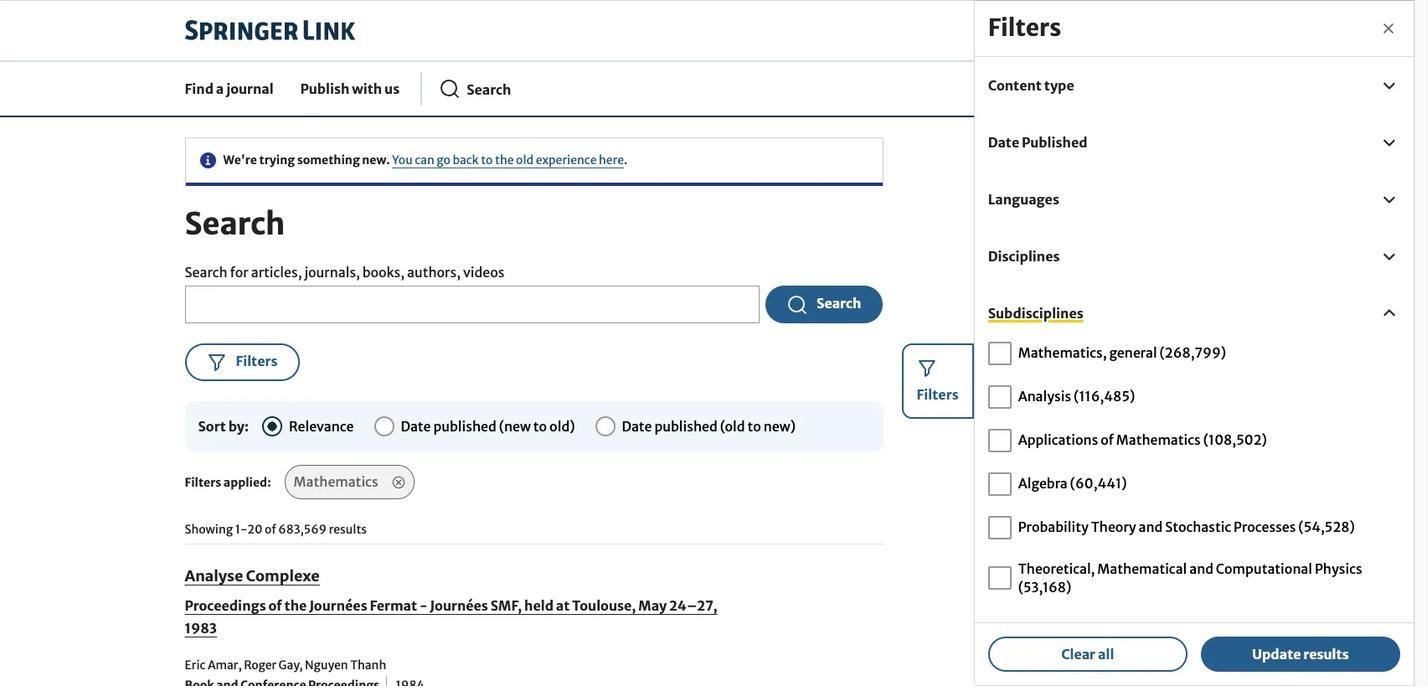 Task type: vqa. For each thing, say whether or not it's contained in the screenshot.
2023 in 'Copyright Information The Editor(s) (if applicable) and The Author(s), under exclusive license to Springer Science+Business Media, LLC, part of Springer Nature 2024 Hardcover ISBN 978-1-0716-3436-3 Published: 29 August 2023'
no



Task type: describe. For each thing, give the bounding box(es) containing it.
gay,
[[279, 658, 303, 673]]

0 vertical spatial the
[[495, 152, 514, 167]]

relevance
[[289, 418, 354, 434]]

results inside update results button
[[1304, 646, 1349, 662]]

old)
[[550, 418, 575, 434]]

clear all
[[1062, 646, 1114, 662]]

to for date published (new to old)
[[534, 418, 547, 434]]

theoretical, mathematical and computational physics (53,168)
[[1018, 560, 1363, 596]]

complexe
[[246, 567, 320, 586]]

Search for articles, journals, books, authors, videos text field
[[185, 286, 760, 323]]

probability
[[1018, 519, 1089, 536]]

mathematics, general (268,799)
[[1018, 345, 1227, 361]]

date for date published (old to new)
[[622, 418, 652, 434]]

20
[[247, 522, 263, 537]]

(108,502)
[[1204, 432, 1267, 449]]

you can go back to the old                             experience here link
[[392, 152, 624, 167]]

(new
[[499, 418, 531, 434]]

books,
[[363, 264, 405, 281]]

theoretical,
[[1018, 560, 1095, 577]]

0 horizontal spatial results
[[329, 522, 367, 537]]

amar,
[[208, 658, 242, 673]]

published for (new
[[433, 418, 497, 434]]

find a journal link
[[178, 66, 280, 112]]

of for applications
[[1101, 432, 1114, 449]]

us
[[385, 80, 400, 97]]

publish with us
[[300, 80, 400, 97]]

content type
[[988, 77, 1075, 93]]

computational
[[1216, 560, 1313, 577]]

eric amar, roger gay, nguyen thanh
[[185, 658, 386, 673]]

publish
[[300, 80, 350, 97]]

theory
[[1091, 519, 1137, 536]]

.
[[624, 152, 628, 167]]

languages
[[988, 191, 1060, 207]]

and for stochastic
[[1139, 519, 1163, 536]]

(60,441)
[[1070, 475, 1127, 492]]

683,569
[[278, 522, 327, 537]]

update
[[1253, 646, 1302, 662]]

sort by:
[[198, 418, 249, 434]]

analysis (116,485)
[[1018, 388, 1135, 405]]

applied:
[[224, 475, 271, 490]]

filters button
[[902, 343, 974, 419]]

can
[[415, 152, 435, 167]]

you
[[392, 152, 413, 167]]

by:
[[228, 418, 249, 434]]

at
[[556, 598, 570, 614]]

experience
[[536, 152, 597, 167]]

for
[[230, 264, 249, 281]]

analyse
[[185, 567, 243, 586]]

applications of mathematics (108,502)
[[1018, 432, 1267, 449]]

published for (old
[[655, 418, 718, 434]]

thanh
[[350, 658, 386, 673]]

date for date published (new to old)
[[401, 418, 431, 434]]

(116,485)
[[1074, 388, 1135, 405]]

here
[[599, 152, 624, 167]]

all
[[1098, 646, 1114, 662]]

go
[[437, 152, 451, 167]]

physics
[[1315, 560, 1363, 577]]

analysis
[[1018, 388, 1072, 405]]

and for computational
[[1190, 560, 1214, 577]]

journals,
[[304, 264, 360, 281]]

probability theory and stochastic processes (54,528)
[[1018, 519, 1355, 536]]

the inside the proceedings of the journées fermat - journées smf, held at toulouse, may 24–27, 1983
[[284, 598, 307, 614]]

1 vertical spatial mathematics
[[294, 474, 378, 490]]

old
[[516, 152, 534, 167]]

-
[[420, 598, 428, 614]]

algebra (60,441)
[[1018, 475, 1127, 492]]

type
[[1045, 77, 1075, 93]]

mathematics,
[[1018, 345, 1107, 361]]

filters inside search field
[[185, 475, 221, 490]]

stochastic
[[1166, 519, 1232, 536]]

(old
[[720, 418, 745, 434]]

processes
[[1234, 519, 1296, 536]]

search button
[[766, 286, 883, 323]]

trying
[[259, 152, 295, 167]]

journal
[[226, 80, 274, 97]]

we're
[[223, 152, 257, 167]]

springerlink image
[[185, 20, 355, 40]]

1983
[[185, 620, 217, 637]]

2 journées from the left
[[430, 598, 488, 614]]



Task type: locate. For each thing, give the bounding box(es) containing it.
1 vertical spatial results
[[1304, 646, 1349, 662]]

and inside theoretical, mathematical and computational physics (53,168)
[[1190, 560, 1214, 577]]

2 vertical spatial filters
[[185, 475, 221, 490]]

2 horizontal spatial to
[[748, 418, 761, 434]]

update results
[[1253, 646, 1349, 662]]

and
[[1139, 519, 1163, 536], [1190, 560, 1214, 577]]

proceedings of the journées fermat - journées smf, held at toulouse, may 24–27, 1983
[[185, 598, 718, 637]]

1 horizontal spatial date
[[622, 418, 652, 434]]

to right back
[[481, 152, 493, 167]]

may
[[639, 598, 667, 614]]

showing 1-20 of 683,569 results
[[185, 522, 367, 537]]

content
[[988, 77, 1042, 93]]

date up remove this filter icon
[[401, 418, 431, 434]]

1 vertical spatial of
[[265, 522, 276, 537]]

0 vertical spatial mathematics
[[1117, 432, 1201, 449]]

the
[[495, 152, 514, 167], [284, 598, 307, 614]]

None search field
[[185, 263, 884, 499]]

2 published from the left
[[655, 418, 718, 434]]

we're trying something new. you can go back to the old                             experience here .
[[223, 152, 628, 167]]

and down stochastic
[[1190, 560, 1214, 577]]

showing
[[185, 522, 233, 537]]

nguyen
[[305, 658, 348, 673]]

1 horizontal spatial published
[[655, 418, 718, 434]]

date published (new to old)
[[401, 418, 575, 434]]

algebra
[[1018, 475, 1068, 492]]

2 vertical spatial of
[[268, 598, 282, 614]]

0 vertical spatial search
[[185, 205, 285, 243]]

applications
[[1018, 432, 1099, 449]]

published
[[433, 418, 497, 434], [655, 418, 718, 434]]

1 published from the left
[[433, 418, 497, 434]]

1 vertical spatial filters
[[917, 386, 959, 403]]

0 vertical spatial and
[[1139, 519, 1163, 536]]

smf,
[[491, 598, 522, 614]]

none search field containing search for articles, journals, books, authors, videos
[[185, 263, 884, 499]]

articles,
[[251, 264, 302, 281]]

mathematics down relevance
[[294, 474, 378, 490]]

new.
[[362, 152, 390, 167]]

date published (old to new)
[[622, 418, 796, 434]]

new)
[[764, 418, 796, 434]]

mathematics
[[1117, 432, 1201, 449], [294, 474, 378, 490]]

(53,168)
[[1018, 579, 1072, 596]]

to right (old
[[748, 418, 761, 434]]

0 horizontal spatial filters
[[185, 475, 221, 490]]

2 horizontal spatial date
[[988, 134, 1020, 150]]

of down the complexe
[[268, 598, 282, 614]]

clear all button
[[988, 636, 1188, 672]]

0 vertical spatial results
[[329, 522, 367, 537]]

(54,528)
[[1299, 519, 1355, 536]]

of inside the proceedings of the journées fermat - journées smf, held at toulouse, may 24–27, 1983
[[268, 598, 282, 614]]

1 horizontal spatial filters
[[917, 386, 959, 403]]

back
[[453, 152, 479, 167]]

date
[[988, 134, 1020, 150], [401, 418, 431, 434], [622, 418, 652, 434]]

search inside button
[[817, 295, 862, 312]]

journées left fermat in the bottom of the page
[[309, 598, 367, 614]]

videos
[[463, 264, 505, 281]]

0 horizontal spatial published
[[433, 418, 497, 434]]

find a journal
[[185, 80, 274, 97]]

published left (old
[[655, 418, 718, 434]]

a
[[216, 80, 224, 97]]

0 horizontal spatial mathematics
[[294, 474, 378, 490]]

0 horizontal spatial the
[[284, 598, 307, 614]]

of
[[1101, 432, 1114, 449], [265, 522, 276, 537], [268, 598, 282, 614]]

0 horizontal spatial journées
[[309, 598, 367, 614]]

filters inside dropdown button
[[917, 386, 959, 403]]

clear
[[1062, 646, 1096, 662]]

0 vertical spatial filters
[[988, 13, 1062, 43]]

authors,
[[407, 264, 461, 281]]

search
[[185, 205, 285, 243], [185, 264, 228, 281], [817, 295, 862, 312]]

find
[[185, 80, 214, 97]]

results right 683,569
[[329, 522, 367, 537]]

fermat
[[370, 598, 417, 614]]

subdisciplines
[[988, 305, 1084, 321]]

of down (116,485)
[[1101, 432, 1114, 449]]

of right 20
[[265, 522, 276, 537]]

publish with us link
[[294, 66, 406, 112]]

1 horizontal spatial and
[[1190, 560, 1214, 577]]

published
[[1022, 134, 1088, 150]]

mathematics down (116,485)
[[1117, 432, 1201, 449]]

2 vertical spatial search
[[817, 295, 862, 312]]

date for date published
[[988, 134, 1020, 150]]

to for date published (old to new)
[[748, 418, 761, 434]]

mathematical
[[1098, 560, 1187, 577]]

to
[[481, 152, 493, 167], [534, 418, 547, 434], [748, 418, 761, 434]]

1 vertical spatial search
[[185, 264, 228, 281]]

0 horizontal spatial and
[[1139, 519, 1163, 536]]

1-
[[235, 522, 247, 537]]

search for articles, journals, books, authors, videos
[[185, 264, 505, 281]]

toulouse,
[[572, 598, 636, 614]]

mathematics link
[[284, 465, 414, 499]]

something
[[297, 152, 360, 167]]

analyse complexe
[[185, 567, 320, 586]]

1 vertical spatial the
[[284, 598, 307, 614]]

disciplines
[[988, 248, 1060, 264]]

to left old) at the left bottom of page
[[534, 418, 547, 434]]

1 horizontal spatial to
[[534, 418, 547, 434]]

date right old) at the left bottom of page
[[622, 418, 652, 434]]

1 horizontal spatial the
[[495, 152, 514, 167]]

results
[[329, 522, 367, 537], [1304, 646, 1349, 662]]

of for proceedings
[[268, 598, 282, 614]]

sort
[[198, 418, 226, 434]]

the left old
[[495, 152, 514, 167]]

results right update
[[1304, 646, 1349, 662]]

update results button
[[1201, 636, 1401, 672]]

published left (new
[[433, 418, 497, 434]]

date published
[[988, 134, 1088, 150]]

held
[[525, 598, 554, 614]]

remove this filter image
[[392, 476, 405, 489]]

1 horizontal spatial results
[[1304, 646, 1349, 662]]

and right theory
[[1139, 519, 1163, 536]]

proceedings
[[185, 598, 266, 614]]

1 journées from the left
[[309, 598, 367, 614]]

1 horizontal spatial mathematics
[[1117, 432, 1201, 449]]

filters
[[988, 13, 1062, 43], [917, 386, 959, 403], [185, 475, 221, 490]]

1 vertical spatial and
[[1190, 560, 1214, 577]]

journées right "-"
[[430, 598, 488, 614]]

date left published at the right top of page
[[988, 134, 1020, 150]]

1 horizontal spatial journées
[[430, 598, 488, 614]]

2 horizontal spatial filters
[[988, 13, 1062, 43]]

0 horizontal spatial date
[[401, 418, 431, 434]]

0 horizontal spatial to
[[481, 152, 493, 167]]

the down the complexe
[[284, 598, 307, 614]]

0 vertical spatial of
[[1101, 432, 1114, 449]]

roger
[[244, 658, 277, 673]]

journées
[[309, 598, 367, 614], [430, 598, 488, 614]]



